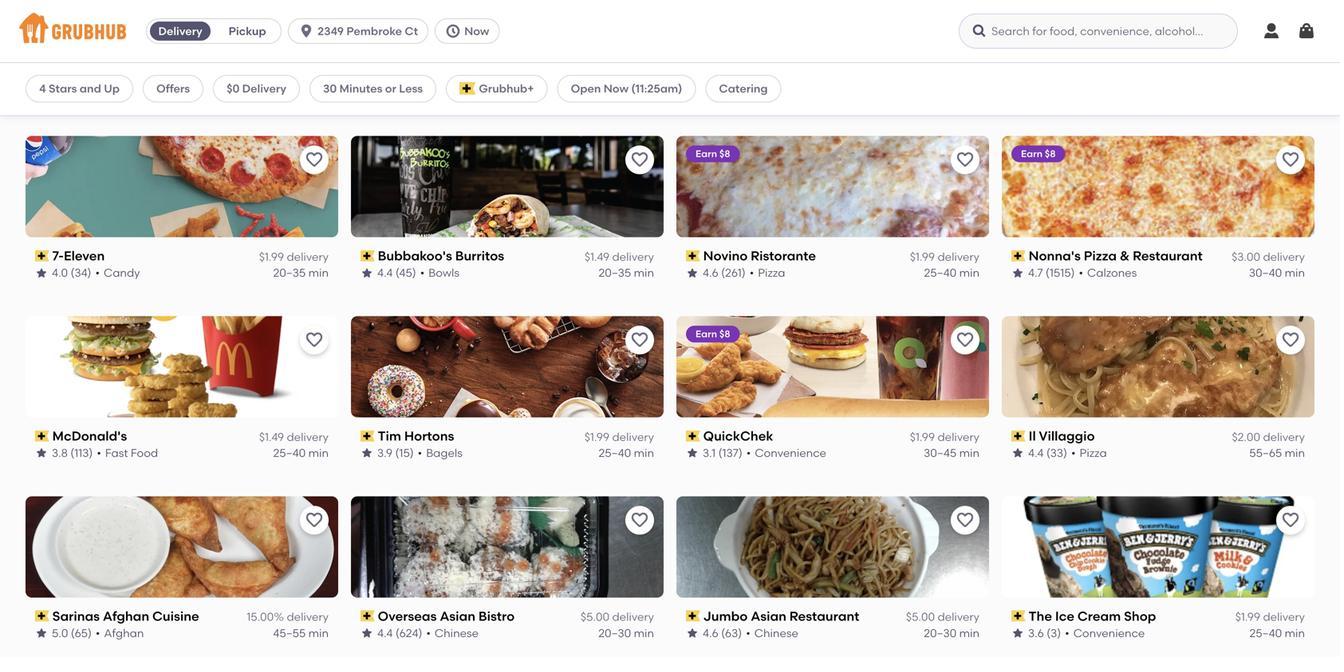 Task type: vqa. For each thing, say whether or not it's contained in the screenshot.
leftmost svg icon
yes



Task type: describe. For each thing, give the bounding box(es) containing it.
$2.00 delivery
[[1232, 430, 1305, 444]]

earn $8 for novino
[[696, 148, 730, 160]]

$1.99 for quickchek
[[910, 430, 935, 444]]

mcdonald's logo image
[[26, 316, 338, 418]]

4.6 (63)
[[703, 627, 742, 640]]

quickchek logo image
[[677, 316, 989, 418]]

(3)
[[1047, 627, 1061, 640]]

cuisine
[[152, 609, 199, 624]]

delivery for nonna's pizza & restaurant
[[1263, 250, 1305, 264]]

subscription pass image for jumbo asian restaurant
[[686, 611, 700, 622]]

catering
[[719, 82, 768, 95]]

min for bubbakoo's burritos
[[634, 266, 654, 280]]

0 horizontal spatial &
[[107, 68, 117, 84]]

delivery for bubbakoo's burritos
[[612, 250, 654, 264]]

delivery for 7-eleven
[[287, 250, 329, 264]]

3.9 (15)
[[377, 446, 414, 460]]

svg image inside 2349 pembroke ct button
[[298, 23, 314, 39]]

subscription pass image for chicken & rib crib
[[35, 70, 49, 81]]

4.4 (45)
[[377, 266, 416, 280]]

4.0 (34)
[[52, 266, 91, 280]]

min for sarinas afghan cuisine
[[308, 627, 329, 640]]

ristorante
[[751, 248, 816, 264]]

subscription pass image for the ice cream shop
[[1012, 611, 1026, 622]]

save this restaurant button for tim hortons
[[626, 326, 654, 355]]

4.0 for 4.0 (57)
[[703, 86, 719, 100]]

20–30 for jumbo asian restaurant
[[924, 627, 957, 640]]

55–65
[[1250, 446, 1282, 460]]

20–35 min for bubbakoo's burritos
[[599, 266, 654, 280]]

$3.00 for chicken & rib crib
[[255, 70, 284, 83]]

min for 7-eleven
[[308, 266, 329, 280]]

$1.99 for 7-eleven
[[259, 250, 284, 264]]

7-eleven logo image
[[26, 136, 338, 237]]

min for chicken & rib crib
[[308, 86, 329, 100]]

3.6
[[1028, 627, 1044, 640]]

min for jumbo asian restaurant
[[960, 627, 980, 640]]

calzones
[[1087, 266, 1137, 280]]

pembroke
[[347, 24, 402, 38]]

earn for novino
[[696, 148, 717, 160]]

• sandwich
[[108, 86, 170, 100]]

4.7
[[1028, 266, 1043, 280]]

delivery for jun lung mahwah
[[612, 70, 654, 83]]

4.5
[[377, 86, 393, 100]]

now button
[[435, 18, 506, 44]]

20–30 min for overseas asian bistro
[[599, 627, 654, 640]]

4.8
[[52, 86, 68, 100]]

save this restaurant button for sarinas afghan cuisine
[[300, 506, 329, 535]]

$3.00 delivery for jun lung mahwah
[[581, 70, 654, 83]]

5.0
[[52, 627, 68, 640]]

25–40 for tim hortons
[[599, 446, 631, 460]]

30 minutes or less
[[323, 82, 423, 95]]

(261)
[[721, 266, 746, 280]]

$1.99 delivery for ristorante
[[910, 250, 980, 264]]

$1.49 for bubbakoo's burritos
[[585, 250, 610, 264]]

$5.00 delivery for jumbo asian restaurant
[[906, 610, 980, 624]]

4
[[39, 82, 46, 95]]

eleven
[[64, 248, 105, 264]]

45–55 for chicken & rib crib
[[273, 86, 306, 100]]

delivery for sarinas afghan cuisine
[[287, 610, 329, 624]]

save this restaurant button for jumbo asian restaurant
[[951, 506, 980, 535]]

$1.49 delivery for bubbakoo's burritos
[[585, 250, 654, 264]]

4.5 (1474)
[[377, 86, 426, 100]]

$3.00 delivery for chicken & rib crib
[[255, 70, 329, 83]]

svg image inside now "button"
[[445, 23, 461, 39]]

(65)
[[71, 627, 92, 640]]

up
[[104, 82, 120, 95]]

chinese for bistro
[[435, 627, 479, 640]]

0 vertical spatial pizza
[[1084, 248, 1117, 264]]

4 stars and up
[[39, 82, 120, 95]]

3.9
[[377, 446, 393, 460]]

delivery button
[[147, 18, 214, 44]]

3.8
[[52, 446, 68, 460]]

nonna's pizza & restaurant
[[1029, 248, 1203, 264]]

• chinese for bistro
[[426, 627, 479, 640]]

• pizza for villaggio
[[1071, 446, 1107, 460]]

3.6 (3)
[[1028, 627, 1061, 640]]

5.0 (65)
[[52, 627, 92, 640]]

25–40 min for novino ristorante
[[924, 266, 980, 280]]

delivery for chicken & rib crib
[[287, 70, 329, 83]]

4.8 (2386)
[[52, 86, 104, 100]]

tim
[[378, 428, 401, 444]]

4.4 for il
[[1028, 446, 1044, 460]]

45–55 min for sarinas afghan cuisine
[[273, 627, 329, 640]]

save this restaurant button for mcdonald's
[[300, 326, 329, 355]]

$3.00 delivery for nonna's pizza & restaurant
[[1232, 250, 1305, 264]]

convenience for the ice cream shop
[[1074, 627, 1145, 640]]

crib
[[144, 68, 171, 84]]

sarinas afghan cuisine logo image
[[26, 497, 338, 598]]

overseas asian bistro logo image
[[351, 497, 664, 598]]

• for quickchek
[[747, 446, 751, 460]]

30
[[323, 82, 337, 95]]

$5.00 delivery for overseas asian bistro
[[581, 610, 654, 624]]

subscription pass image for longfellow's coffee
[[686, 70, 700, 81]]

save this restaurant button for il villaggio
[[1277, 326, 1305, 355]]

$1.99 for tim hortons
[[585, 430, 610, 444]]

star icon image for mcdonald's
[[35, 447, 48, 460]]

longfellow's coffee
[[703, 68, 828, 84]]

$1.99 for novino ristorante
[[910, 250, 935, 264]]

min for novino ristorante
[[960, 266, 980, 280]]

4.4 for overseas
[[377, 627, 393, 640]]

(15)
[[395, 446, 414, 460]]

15.00%
[[247, 610, 284, 624]]

$8 for nonna's
[[1045, 148, 1056, 160]]

subscription pass image for mcdonald's
[[35, 431, 49, 442]]

(137)
[[719, 446, 743, 460]]

15.00% delivery
[[247, 610, 329, 624]]

pickup
[[229, 24, 266, 38]]

• bagels
[[418, 446, 463, 460]]

min for the ice cream shop
[[1285, 627, 1305, 640]]

2349 pembroke ct button
[[288, 18, 435, 44]]

quickchek
[[703, 428, 773, 444]]

(1474)
[[396, 86, 426, 100]]

delivery for mcdonald's
[[287, 430, 329, 444]]

delivery for the ice cream shop
[[1263, 610, 1305, 624]]

$2.00
[[1232, 430, 1261, 444]]

stars
[[49, 82, 77, 95]]

star icon image for il villaggio
[[1012, 447, 1024, 460]]

4.4 for bubbakoo's
[[377, 266, 393, 280]]

delivery for novino ristorante
[[938, 250, 980, 264]]

chinese for mahwah
[[438, 86, 482, 100]]

star icon image for jumbo asian restaurant
[[686, 627, 699, 640]]

jumbo asian restaurant
[[703, 609, 860, 624]]

4.4 (624)
[[377, 627, 422, 640]]

• breakfast
[[746, 86, 806, 100]]

• for overseas asian bistro
[[426, 627, 431, 640]]

star icon image for nonna's pizza & restaurant
[[1012, 267, 1024, 279]]

1 vertical spatial now
[[604, 82, 629, 95]]

30–45
[[924, 446, 957, 460]]

subscription pass image for 7-eleven
[[35, 250, 49, 262]]

$5.00 for bistro
[[581, 610, 610, 624]]

$0
[[227, 82, 240, 95]]

4.4 (33)
[[1028, 446, 1068, 460]]

0 vertical spatial restaurant
[[1133, 248, 1203, 264]]

$1.49 delivery for mcdonald's
[[259, 430, 329, 444]]

30–45 min
[[924, 446, 980, 460]]

the ice cream shop
[[1029, 609, 1156, 624]]

subscription pass image for novino ristorante
[[686, 250, 700, 262]]

• for mcdonald's
[[97, 446, 101, 460]]

novino
[[703, 248, 748, 264]]

cream
[[1078, 609, 1121, 624]]

asian for jumbo
[[751, 609, 787, 624]]

delivery for overseas asian bistro
[[612, 610, 654, 624]]

• fast food
[[97, 446, 158, 460]]

delivery for il villaggio
[[1263, 430, 1305, 444]]

subscription pass image for jun lung mahwah
[[361, 70, 375, 81]]

(113)
[[70, 446, 93, 460]]

save this restaurant button for the ice cream shop
[[1277, 506, 1305, 535]]

• for novino ristorante
[[750, 266, 754, 280]]

subscription pass image for bubbakoo's burritos
[[361, 250, 375, 262]]

tim hortons
[[378, 428, 454, 444]]

subscription pass image for il villaggio
[[1012, 431, 1026, 442]]

4.7 (1515)
[[1028, 266, 1075, 280]]

7-
[[52, 248, 64, 264]]

main navigation navigation
[[0, 0, 1340, 63]]

jumbo asian restaurant logo image
[[677, 497, 989, 598]]

or
[[385, 82, 396, 95]]

(34)
[[71, 266, 91, 280]]

• convenience for quickchek
[[747, 446, 827, 460]]

now inside "button"
[[464, 24, 489, 38]]

nonna's
[[1029, 248, 1081, 264]]

chicken & rib crib
[[52, 68, 171, 84]]

30–40 min
[[1249, 266, 1305, 280]]

• pizza for ristorante
[[750, 266, 785, 280]]

(63)
[[721, 627, 742, 640]]

jumbo
[[703, 609, 748, 624]]

4.6 for jumbo asian restaurant
[[703, 627, 719, 640]]

the ice cream shop logo image
[[1002, 497, 1315, 598]]

star icon image left "4.0 (57)" at the right
[[686, 87, 699, 99]]

min for mcdonald's
[[308, 446, 329, 460]]



Task type: locate. For each thing, give the bounding box(es) containing it.
$3.00 for jun lung mahwah
[[581, 70, 610, 83]]

45–55 min left minutes
[[273, 86, 329, 100]]

save this restaurant button for overseas asian bistro
[[626, 506, 654, 535]]

2 45–55 from the top
[[273, 627, 306, 640]]

burritos
[[455, 248, 504, 264]]

• chinese down mahwah
[[430, 86, 482, 100]]

• chinese down overseas asian bistro
[[426, 627, 479, 640]]

45–55 left 30
[[273, 86, 306, 100]]

1 vertical spatial convenience
[[1074, 627, 1145, 640]]

20–30 for overseas asian bistro
[[599, 627, 631, 640]]

0 horizontal spatial • convenience
[[747, 446, 827, 460]]

now right "open"
[[604, 82, 629, 95]]

star icon image left 4.8
[[35, 87, 48, 99]]

$3.00 delivery
[[255, 70, 329, 83], [581, 70, 654, 83], [1232, 250, 1305, 264]]

• pizza down villaggio
[[1071, 446, 1107, 460]]

0 vertical spatial • pizza
[[750, 266, 785, 280]]

2 20–35 from the left
[[599, 266, 631, 280]]

mcdonald's
[[52, 428, 127, 444]]

1 horizontal spatial 20–35 min
[[599, 266, 654, 280]]

• for sarinas afghan cuisine
[[96, 627, 100, 640]]

chinese
[[438, 86, 482, 100], [435, 627, 479, 640], [755, 627, 799, 640]]

0 horizontal spatial 4.0
[[52, 266, 68, 280]]

pickup button
[[214, 18, 281, 44]]

chinese down the jumbo asian restaurant
[[755, 627, 799, 640]]

2 $5.00 from the left
[[906, 610, 935, 624]]

2 asian from the left
[[751, 609, 787, 624]]

2 $5.00 delivery from the left
[[906, 610, 980, 624]]

subscription pass image left mcdonald's at the bottom of page
[[35, 431, 49, 442]]

0 vertical spatial 45–55
[[273, 86, 306, 100]]

star icon image for quickchek
[[686, 447, 699, 460]]

star icon image left 3.6
[[1012, 627, 1024, 640]]

0 vertical spatial 4.6
[[703, 266, 719, 280]]

0 horizontal spatial • pizza
[[750, 266, 785, 280]]

4.6 left (63)
[[703, 627, 719, 640]]

subscription pass image left sarinas
[[35, 611, 49, 622]]

star icon image left 4.4 (624)
[[361, 627, 373, 640]]

• right (15)
[[418, 446, 422, 460]]

chicken
[[52, 68, 104, 84]]

1 horizontal spatial • pizza
[[1071, 446, 1107, 460]]

$3.00 for nonna's pizza & restaurant
[[1232, 250, 1261, 264]]

$5.00 for restaurant
[[906, 610, 935, 624]]

(33)
[[1047, 446, 1068, 460]]

1 horizontal spatial delivery
[[242, 82, 286, 95]]

subscription pass image left longfellow's on the top right
[[686, 70, 700, 81]]

novino ristorante logo image
[[677, 136, 989, 237]]

0 horizontal spatial 20–35 min
[[273, 266, 329, 280]]

food
[[131, 446, 158, 460]]

0 vertical spatial convenience
[[755, 446, 827, 460]]

1 vertical spatial afghan
[[104, 627, 144, 640]]

0 horizontal spatial $5.00
[[581, 610, 610, 624]]

$5.00 delivery
[[581, 610, 654, 624], [906, 610, 980, 624]]

• right the (137) at the bottom of the page
[[747, 446, 751, 460]]

subscription pass image left overseas
[[361, 611, 375, 622]]

1 20–35 from the left
[[273, 266, 306, 280]]

$3.00 left (11:25am)
[[581, 70, 610, 83]]

• right (3)
[[1065, 627, 1070, 640]]

pizza down villaggio
[[1080, 446, 1107, 460]]

4.4 left (624)
[[377, 627, 393, 640]]

subscription pass image for overseas asian bistro
[[361, 611, 375, 622]]

1 svg image from the left
[[445, 23, 461, 39]]

subscription pass image left jumbo
[[686, 611, 700, 622]]

• candy
[[95, 266, 140, 280]]

1 vertical spatial 4.0
[[52, 266, 68, 280]]

1 horizontal spatial restaurant
[[1133, 248, 1203, 264]]

0 vertical spatial $1.49 delivery
[[585, 250, 654, 264]]

2 20–35 min from the left
[[599, 266, 654, 280]]

grubhub plus flag logo image
[[460, 82, 476, 95]]

4.0 (57)
[[703, 86, 742, 100]]

star icon image for 7-eleven
[[35, 267, 48, 279]]

afghan up • afghan
[[103, 609, 149, 624]]

• down 'jun lung mahwah'
[[430, 86, 434, 100]]

• convenience for the ice cream shop
[[1065, 627, 1145, 640]]

•
[[108, 86, 112, 100], [430, 86, 434, 100], [746, 86, 750, 100], [95, 266, 100, 280], [420, 266, 425, 280], [750, 266, 754, 280], [1079, 266, 1083, 280], [97, 446, 101, 460], [418, 446, 422, 460], [747, 446, 751, 460], [1071, 446, 1076, 460], [96, 627, 100, 640], [426, 627, 431, 640], [746, 627, 751, 640], [1065, 627, 1070, 640]]

star icon image left 4.7
[[1012, 267, 1024, 279]]

1 horizontal spatial asian
[[751, 609, 787, 624]]

$1.99 delivery
[[259, 250, 329, 264], [910, 250, 980, 264], [585, 430, 654, 444], [910, 430, 980, 444], [1236, 610, 1305, 624]]

3.1 (137)
[[703, 446, 743, 460]]

• chinese for mahwah
[[430, 86, 482, 100]]

55–65 min
[[1250, 446, 1305, 460]]

delivery up crib
[[158, 24, 202, 38]]

chinese down mahwah
[[438, 86, 482, 100]]

• right (1515)
[[1079, 266, 1083, 280]]

1 vertical spatial • pizza
[[1071, 446, 1107, 460]]

• chinese
[[430, 86, 482, 100], [426, 627, 479, 640], [746, 627, 799, 640]]

• right (624)
[[426, 627, 431, 640]]

25–40 for the ice cream shop
[[1250, 627, 1282, 640]]

save this restaurant image for bubbakoo's burritos
[[630, 150, 649, 170]]

1 horizontal spatial $3.00
[[581, 70, 610, 83]]

(624)
[[396, 627, 422, 640]]

45–55
[[273, 86, 306, 100], [273, 627, 306, 640]]

0 vertical spatial afghan
[[103, 609, 149, 624]]

svg image
[[445, 23, 461, 39], [972, 23, 988, 39]]

0 horizontal spatial convenience
[[755, 446, 827, 460]]

$3.00 right $0
[[255, 70, 284, 83]]

save this restaurant image for 7-eleven
[[305, 150, 324, 170]]

$3.00
[[255, 70, 284, 83], [581, 70, 610, 83], [1232, 250, 1261, 264]]

0 vertical spatial &
[[107, 68, 117, 84]]

0 horizontal spatial restaurant
[[790, 609, 860, 624]]

star icon image left 4.5
[[361, 87, 373, 99]]

min for overseas asian bistro
[[634, 627, 654, 640]]

1 horizontal spatial 20–35
[[599, 266, 631, 280]]

earn
[[696, 148, 717, 160], [1021, 148, 1043, 160], [696, 328, 717, 340]]

pizza for il villaggio
[[1080, 446, 1107, 460]]

(2386)
[[70, 86, 104, 100]]

nonna's pizza & restaurant logo image
[[1002, 136, 1315, 237]]

0 vertical spatial • convenience
[[747, 446, 827, 460]]

• for nonna's pizza & restaurant
[[1079, 266, 1083, 280]]

0 vertical spatial 4.4
[[377, 266, 393, 280]]

afghan for •
[[104, 627, 144, 640]]

• right '(65)'
[[96, 627, 100, 640]]

1 45–55 min from the top
[[273, 86, 329, 100]]

2 45–55 min from the top
[[273, 627, 329, 640]]

• for the ice cream shop
[[1065, 627, 1070, 640]]

$5.00
[[581, 610, 610, 624], [906, 610, 935, 624]]

star icon image left 3.8
[[35, 447, 48, 460]]

pizza up the • calzones
[[1084, 248, 1117, 264]]

subscription pass image left quickchek
[[686, 431, 700, 442]]

afghan down sarinas afghan cuisine
[[104, 627, 144, 640]]

$1.49
[[585, 250, 610, 264], [259, 430, 284, 444]]

2 vertical spatial 4.4
[[377, 627, 393, 640]]

2 vertical spatial pizza
[[1080, 446, 1107, 460]]

the
[[1029, 609, 1052, 624]]

1 20–35 min from the left
[[273, 266, 329, 280]]

subscription pass image
[[361, 70, 375, 81], [686, 70, 700, 81], [35, 250, 49, 262], [35, 431, 49, 442], [1012, 431, 1026, 442], [35, 611, 49, 622], [361, 611, 375, 622], [1012, 611, 1026, 622]]

0 horizontal spatial now
[[464, 24, 489, 38]]

• convenience down cream
[[1065, 627, 1145, 640]]

20–35 for bubbakoo's burritos
[[599, 266, 631, 280]]

sandwich
[[116, 86, 170, 100]]

convenience
[[755, 446, 827, 460], [1074, 627, 1145, 640]]

star icon image
[[35, 87, 48, 99], [361, 87, 373, 99], [686, 87, 699, 99], [35, 267, 48, 279], [361, 267, 373, 279], [686, 267, 699, 279], [1012, 267, 1024, 279], [35, 447, 48, 460], [361, 447, 373, 460], [686, 447, 699, 460], [1012, 447, 1024, 460], [35, 627, 48, 640], [361, 627, 373, 640], [686, 627, 699, 640], [1012, 627, 1024, 640]]

star icon image left 3.1
[[686, 447, 699, 460]]

4.0
[[703, 86, 719, 100], [52, 266, 68, 280]]

sarinas afghan cuisine
[[52, 609, 199, 624]]

subscription pass image left the
[[1012, 611, 1026, 622]]

1 horizontal spatial $3.00 delivery
[[581, 70, 654, 83]]

30–40
[[1249, 266, 1282, 280]]

$3.00 up 30–40
[[1232, 250, 1261, 264]]

star icon image left 3.9
[[361, 447, 373, 460]]

delivery for jumbo asian restaurant
[[938, 610, 980, 624]]

0 vertical spatial 4.0
[[703, 86, 719, 100]]

20–30 min for jun lung mahwah
[[599, 86, 654, 100]]

subscription pass image left bubbakoo's
[[361, 250, 375, 262]]

• afghan
[[96, 627, 144, 640]]

delivery inside delivery button
[[158, 24, 202, 38]]

• right (261)
[[750, 266, 754, 280]]

0 vertical spatial 45–55 min
[[273, 86, 329, 100]]

20–35 min for 7-eleven
[[273, 266, 329, 280]]

1 vertical spatial 4.4
[[1028, 446, 1044, 460]]

0 horizontal spatial delivery
[[158, 24, 202, 38]]

il villaggio logo image
[[1002, 316, 1315, 418]]

1 $5.00 delivery from the left
[[581, 610, 654, 624]]

star icon image left 4.6 (63)
[[686, 627, 699, 640]]

delivery
[[287, 70, 329, 83], [612, 70, 654, 83], [287, 250, 329, 264], [612, 250, 654, 264], [938, 250, 980, 264], [1263, 250, 1305, 264], [287, 430, 329, 444], [612, 430, 654, 444], [938, 430, 980, 444], [1263, 430, 1305, 444], [287, 610, 329, 624], [612, 610, 654, 624], [938, 610, 980, 624], [1263, 610, 1305, 624]]

• chinese for restaurant
[[746, 627, 799, 640]]

& up calzones
[[1120, 248, 1130, 264]]

1 horizontal spatial $1.49
[[585, 250, 610, 264]]

20–30
[[599, 86, 631, 100], [599, 627, 631, 640], [924, 627, 957, 640]]

20–35 min
[[273, 266, 329, 280], [599, 266, 654, 280]]

restaurant down jumbo asian restaurant logo
[[790, 609, 860, 624]]

overseas asian bistro
[[378, 609, 515, 624]]

star icon image for overseas asian bistro
[[361, 627, 373, 640]]

25–40 for mcdonald's
[[273, 446, 306, 460]]

• pizza down novino ristorante
[[750, 266, 785, 280]]

0 horizontal spatial $5.00 delivery
[[581, 610, 654, 624]]

20–35 for 7-eleven
[[273, 266, 306, 280]]

0 horizontal spatial 20–35
[[273, 266, 306, 280]]

4.6 (261)
[[703, 266, 746, 280]]

longfellow's coffee link
[[686, 67, 980, 85]]

subscription pass image left il
[[1012, 431, 1026, 442]]

25–40 min
[[924, 266, 980, 280], [273, 446, 329, 460], [599, 446, 654, 460], [1250, 627, 1305, 640]]

1 horizontal spatial $1.49 delivery
[[585, 250, 654, 264]]

star icon image for sarinas afghan cuisine
[[35, 627, 48, 640]]

1 vertical spatial 45–55 min
[[273, 627, 329, 640]]

tim hortons logo image
[[351, 316, 664, 418]]

bowls
[[429, 266, 460, 280]]

20–30 min for jumbo asian restaurant
[[924, 627, 980, 640]]

• right (63)
[[746, 627, 751, 640]]

$3.00 delivery down 2349
[[255, 70, 329, 83]]

ct
[[405, 24, 418, 38]]

convenience down quickchek
[[755, 446, 827, 460]]

1 vertical spatial $1.49
[[259, 430, 284, 444]]

afghan for sarinas
[[103, 609, 149, 624]]

Search for food, convenience, alcohol... search field
[[959, 14, 1238, 49]]

lung
[[405, 68, 436, 84]]

mahwah
[[439, 68, 493, 84]]

1 horizontal spatial 4.0
[[703, 86, 719, 100]]

asian left bistro
[[440, 609, 476, 624]]

1 vertical spatial • convenience
[[1065, 627, 1145, 640]]

0 horizontal spatial svg image
[[445, 23, 461, 39]]

0 vertical spatial delivery
[[158, 24, 202, 38]]

candy
[[104, 266, 140, 280]]

0 horizontal spatial $3.00 delivery
[[255, 70, 329, 83]]

2349
[[318, 24, 344, 38]]

min
[[308, 86, 329, 100], [634, 86, 654, 100], [308, 266, 329, 280], [634, 266, 654, 280], [960, 266, 980, 280], [1285, 266, 1305, 280], [308, 446, 329, 460], [634, 446, 654, 460], [960, 446, 980, 460], [1285, 446, 1305, 460], [308, 627, 329, 640], [634, 627, 654, 640], [960, 627, 980, 640], [1285, 627, 1305, 640]]

subscription pass image left novino
[[686, 250, 700, 262]]

• convenience down quickchek
[[747, 446, 827, 460]]

minutes
[[340, 82, 383, 95]]

4.4 down il
[[1028, 446, 1044, 460]]

1 asian from the left
[[440, 609, 476, 624]]

jun lung mahwah
[[378, 68, 493, 84]]

• for tim hortons
[[418, 446, 422, 460]]

4.0 down 7-
[[52, 266, 68, 280]]

subscription pass image for sarinas afghan cuisine
[[35, 611, 49, 622]]

ice
[[1055, 609, 1075, 624]]

chinese down overseas asian bistro
[[435, 627, 479, 640]]

delivery right $0
[[242, 82, 286, 95]]

• right (34)
[[95, 266, 100, 280]]

subscription pass image for nonna's pizza & restaurant
[[1012, 250, 1026, 262]]

• pizza
[[750, 266, 785, 280], [1071, 446, 1107, 460]]

subscription pass image left 7-
[[35, 250, 49, 262]]

• bowls
[[420, 266, 460, 280]]

• for 7-eleven
[[95, 266, 100, 280]]

offers
[[156, 82, 190, 95]]

save this restaurant image
[[305, 150, 324, 170], [630, 150, 649, 170], [1281, 331, 1300, 350], [305, 511, 324, 530], [630, 511, 649, 530]]

45–55 min for chicken & rib crib
[[273, 86, 329, 100]]

$3.00 delivery down main navigation navigation
[[581, 70, 654, 83]]

subscription pass image
[[35, 70, 49, 81], [361, 250, 375, 262], [686, 250, 700, 262], [1012, 250, 1026, 262], [361, 431, 375, 442], [686, 431, 700, 442], [686, 611, 700, 622]]

min for il villaggio
[[1285, 446, 1305, 460]]

jun
[[378, 68, 402, 84]]

now up mahwah
[[464, 24, 489, 38]]

20–30 for jun lung mahwah
[[599, 86, 631, 100]]

1 vertical spatial restaurant
[[790, 609, 860, 624]]

grubhub+
[[479, 82, 534, 95]]

bistro
[[479, 609, 515, 624]]

0 vertical spatial $1.49
[[585, 250, 610, 264]]

$1.49 delivery
[[585, 250, 654, 264], [259, 430, 329, 444]]

$3.00 delivery up 30–40
[[1232, 250, 1305, 264]]

4.4 left (45)
[[377, 266, 393, 280]]

star icon image left '4.0 (34)'
[[35, 267, 48, 279]]

• right (33)
[[1071, 446, 1076, 460]]

open
[[571, 82, 601, 95]]

2 svg image from the left
[[972, 23, 988, 39]]

1 4.6 from the top
[[703, 266, 719, 280]]

0 vertical spatial now
[[464, 24, 489, 38]]

villaggio
[[1039, 428, 1095, 444]]

subscription pass image up 4
[[35, 70, 49, 81]]

save this restaurant button
[[300, 146, 329, 174], [626, 146, 654, 174], [951, 146, 980, 174], [1277, 146, 1305, 174], [300, 326, 329, 355], [626, 326, 654, 355], [951, 326, 980, 355], [1277, 326, 1305, 355], [300, 506, 329, 535], [626, 506, 654, 535], [951, 506, 980, 535], [1277, 506, 1305, 535]]

$1.99 delivery for ice
[[1236, 610, 1305, 624]]

1 vertical spatial &
[[1120, 248, 1130, 264]]

bagels
[[426, 446, 463, 460]]

save this restaurant image for overseas asian bistro
[[630, 511, 649, 530]]

now
[[464, 24, 489, 38], [604, 82, 629, 95]]

0 horizontal spatial asian
[[440, 609, 476, 624]]

4.0 left (57)
[[703, 86, 719, 100]]

0 horizontal spatial $1.49 delivery
[[259, 430, 329, 444]]

• right (57)
[[746, 86, 750, 100]]

• convenience
[[747, 446, 827, 460], [1065, 627, 1145, 640]]

subscription pass image left the tim
[[361, 431, 375, 442]]

$0 delivery
[[227, 82, 286, 95]]

star icon image for jun lung mahwah
[[361, 87, 373, 99]]

1 vertical spatial delivery
[[242, 82, 286, 95]]

1 horizontal spatial $5.00
[[906, 610, 935, 624]]

star icon image left 4.6 (261)
[[686, 267, 699, 279]]

fast
[[105, 446, 128, 460]]

pizza down ristorante
[[758, 266, 785, 280]]

chinese for restaurant
[[755, 627, 799, 640]]

2 horizontal spatial $3.00 delivery
[[1232, 250, 1305, 264]]

• right (45)
[[420, 266, 425, 280]]

0 horizontal spatial svg image
[[298, 23, 314, 39]]

1 horizontal spatial $5.00 delivery
[[906, 610, 980, 624]]

25–40 min for mcdonald's
[[273, 446, 329, 460]]

bubbakoo's
[[378, 248, 452, 264]]

1 45–55 from the top
[[273, 86, 306, 100]]

0 horizontal spatial $3.00
[[255, 70, 284, 83]]

save this restaurant image
[[956, 150, 975, 170], [1281, 150, 1300, 170], [305, 331, 324, 350], [630, 331, 649, 350], [956, 331, 975, 350], [956, 511, 975, 530], [1281, 511, 1300, 530]]

star icon image left 5.0
[[35, 627, 48, 640]]

1 horizontal spatial • convenience
[[1065, 627, 1145, 640]]

1 horizontal spatial svg image
[[1262, 22, 1281, 41]]

bubbakoo's burritos logo image
[[351, 136, 664, 237]]

min for tim hortons
[[634, 446, 654, 460]]

45–55 min down "15.00% delivery" in the bottom left of the page
[[273, 627, 329, 640]]

svg image
[[1262, 22, 1281, 41], [1297, 22, 1316, 41], [298, 23, 314, 39]]

earn for nonna's
[[1021, 148, 1043, 160]]

1 horizontal spatial &
[[1120, 248, 1130, 264]]

$8 for novino
[[720, 148, 730, 160]]

star icon image for tim hortons
[[361, 447, 373, 460]]

star icon image left 4.4 (33)
[[1012, 447, 1024, 460]]

subscription pass image left nonna's
[[1012, 250, 1026, 262]]

asian right jumbo
[[751, 609, 787, 624]]

$1.99
[[259, 250, 284, 264], [910, 250, 935, 264], [585, 430, 610, 444], [910, 430, 935, 444], [1236, 610, 1261, 624]]

subscription pass image for tim hortons
[[361, 431, 375, 442]]

• for jumbo asian restaurant
[[746, 627, 751, 640]]

1 horizontal spatial svg image
[[972, 23, 988, 39]]

subscription pass image inside longfellow's coffee link
[[686, 70, 700, 81]]

save this restaurant image for sarinas afghan cuisine
[[305, 511, 324, 530]]

0 horizontal spatial $1.49
[[259, 430, 284, 444]]

3.1
[[703, 446, 716, 460]]

min for nonna's pizza & restaurant
[[1285, 266, 1305, 280]]

4.6 down novino
[[703, 266, 719, 280]]

1 vertical spatial pizza
[[758, 266, 785, 280]]

1 horizontal spatial now
[[604, 82, 629, 95]]

25–40
[[924, 266, 957, 280], [273, 446, 306, 460], [599, 446, 631, 460], [1250, 627, 1282, 640]]

• chinese down the jumbo asian restaurant
[[746, 627, 799, 640]]

2 horizontal spatial svg image
[[1297, 22, 1316, 41]]

convenience down cream
[[1074, 627, 1145, 640]]

2 4.6 from the top
[[703, 627, 719, 640]]

1 vertical spatial 45–55
[[273, 627, 306, 640]]

subscription pass image up 30 minutes or less
[[361, 70, 375, 81]]

pizza for novino ristorante
[[758, 266, 785, 280]]

1 vertical spatial 4.6
[[703, 627, 719, 640]]

1 $5.00 from the left
[[581, 610, 610, 624]]

• calzones
[[1079, 266, 1137, 280]]

1 vertical spatial $1.49 delivery
[[259, 430, 329, 444]]

delivery
[[158, 24, 202, 38], [242, 82, 286, 95]]

2349 pembroke ct
[[318, 24, 418, 38]]

• right (113) on the left of the page
[[97, 446, 101, 460]]

il
[[1029, 428, 1036, 444]]

restaurant up calzones
[[1133, 248, 1203, 264]]

• down chicken & rib crib
[[108, 86, 112, 100]]

• for bubbakoo's burritos
[[420, 266, 425, 280]]

• for chicken & rib crib
[[108, 86, 112, 100]]

convenience for quickchek
[[755, 446, 827, 460]]

45–55 down "15.00% delivery" in the bottom left of the page
[[273, 627, 306, 640]]

star icon image left 4.4 (45)
[[361, 267, 373, 279]]

$1.49 for mcdonald's
[[259, 430, 284, 444]]

& left rib
[[107, 68, 117, 84]]

star icon image for the ice cream shop
[[1012, 627, 1024, 640]]

1 horizontal spatial convenience
[[1074, 627, 1145, 640]]

(45)
[[396, 266, 416, 280]]

25–40 min for tim hortons
[[599, 446, 654, 460]]

2 horizontal spatial $3.00
[[1232, 250, 1261, 264]]

earn $8 for nonna's
[[1021, 148, 1056, 160]]

25–40 for novino ristorante
[[924, 266, 957, 280]]



